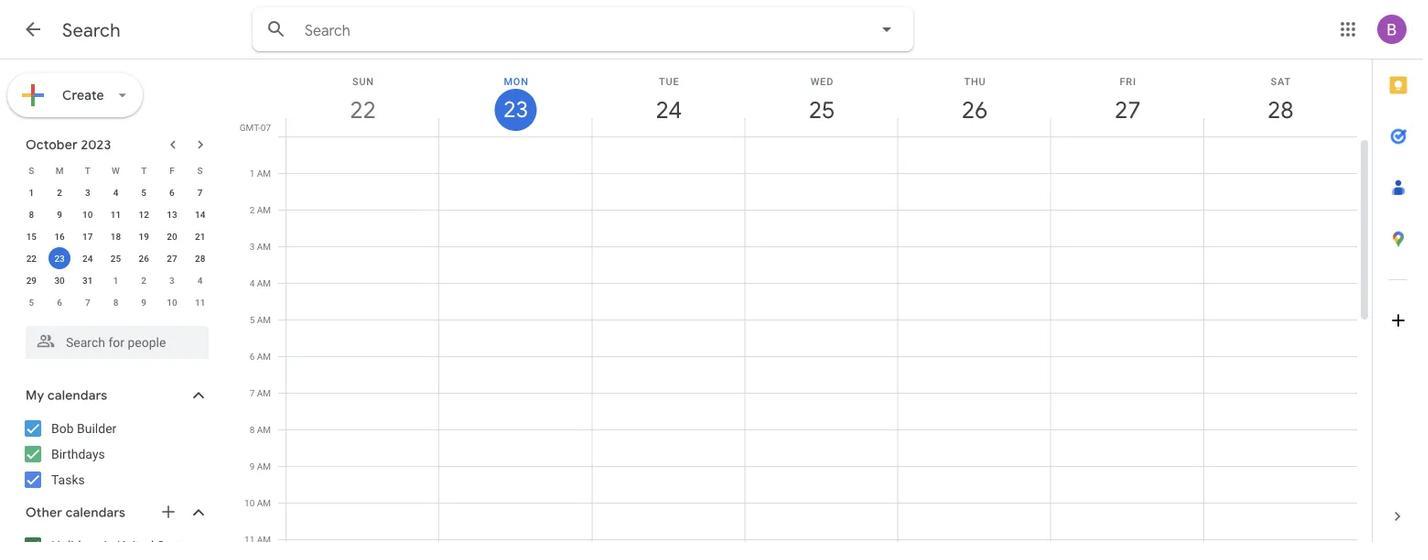 Task type: describe. For each thing, give the bounding box(es) containing it.
calendars for other calendars
[[66, 505, 126, 521]]

november 2 element
[[133, 269, 155, 291]]

16 element
[[49, 225, 71, 247]]

0 vertical spatial 7
[[198, 187, 203, 198]]

22 column header
[[286, 60, 440, 136]]

4 for 4 am
[[250, 277, 255, 288]]

30 element
[[49, 269, 71, 291]]

go back image
[[22, 18, 44, 40]]

10 element
[[77, 203, 99, 225]]

none search field search for people
[[0, 319, 227, 359]]

other calendars
[[26, 505, 126, 521]]

6 am
[[250, 351, 271, 362]]

4 for november 4 element
[[198, 275, 203, 286]]

24 inside column header
[[655, 95, 681, 125]]

november 8 element
[[105, 291, 127, 313]]

14 element
[[189, 203, 211, 225]]

m
[[56, 165, 64, 176]]

10 am
[[245, 497, 271, 508]]

31 element
[[77, 269, 99, 291]]

3 am
[[250, 241, 271, 252]]

am for 3 am
[[257, 241, 271, 252]]

0 vertical spatial 6
[[169, 187, 175, 198]]

1 t from the left
[[85, 165, 90, 176]]

28 inside "element"
[[195, 253, 205, 264]]

8 for 8 am
[[250, 424, 255, 435]]

3 for 3 am
[[250, 241, 255, 252]]

25 inside the 'wed 25'
[[808, 95, 834, 125]]

30
[[54, 275, 65, 286]]

fri
[[1120, 76, 1137, 87]]

fri 27
[[1114, 76, 1140, 125]]

10 for "10" element
[[82, 209, 93, 220]]

november 7 element
[[77, 291, 99, 313]]

11 element
[[105, 203, 127, 225]]

28 element
[[189, 247, 211, 269]]

22 inside column header
[[349, 95, 375, 125]]

24 link
[[648, 89, 690, 131]]

23 inside mon 23
[[502, 95, 528, 124]]

3 cell from the left
[[593, 136, 746, 542]]

november 11 element
[[189, 291, 211, 313]]

20
[[167, 231, 177, 242]]

12
[[139, 209, 149, 220]]

2023
[[81, 136, 111, 153]]

9 for 9 am
[[250, 461, 255, 472]]

am for 8 am
[[257, 424, 271, 435]]

birthdays
[[51, 446, 105, 461]]

25 inside row
[[111, 253, 121, 264]]

row containing 22
[[17, 247, 214, 269]]

create button
[[7, 73, 143, 117]]

mon 23
[[502, 76, 529, 124]]

5 for november 5 element
[[29, 297, 34, 308]]

23 link
[[495, 89, 537, 131]]

wed
[[811, 76, 834, 87]]

wed 25
[[808, 76, 834, 125]]

18 element
[[105, 225, 127, 247]]

october 2023 grid
[[17, 159, 214, 313]]

6 cell from the left
[[1052, 136, 1205, 542]]

21
[[195, 231, 205, 242]]

sun
[[352, 76, 374, 87]]

2 t from the left
[[141, 165, 147, 176]]

november 5 element
[[20, 291, 42, 313]]

25 link
[[801, 89, 843, 131]]

1 for november 1 element
[[113, 275, 118, 286]]

0 horizontal spatial 2
[[57, 187, 62, 198]]

28 column header
[[1204, 60, 1358, 136]]

7 am
[[250, 387, 271, 398]]

calendars for my calendars
[[48, 387, 107, 404]]

5 cell from the left
[[899, 136, 1052, 542]]

24 column header
[[592, 60, 746, 136]]

november 10 element
[[161, 291, 183, 313]]

october 2023
[[26, 136, 111, 153]]

0 horizontal spatial 3
[[85, 187, 90, 198]]

3 for november 3 element
[[169, 275, 175, 286]]

11 for november 11 element
[[195, 297, 205, 308]]

am for 4 am
[[257, 277, 271, 288]]

add other calendars image
[[159, 503, 178, 521]]

8 am
[[250, 424, 271, 435]]

november 4 element
[[189, 269, 211, 291]]

0 vertical spatial 5
[[141, 187, 147, 198]]

am for 2 am
[[257, 204, 271, 215]]

thu 26
[[961, 76, 987, 125]]

15
[[26, 231, 37, 242]]

Search text field
[[305, 21, 825, 40]]

november 3 element
[[161, 269, 183, 291]]

november 6 element
[[49, 291, 71, 313]]

23, today element
[[49, 247, 71, 269]]

27 inside column header
[[1114, 95, 1140, 125]]

am for 6 am
[[257, 351, 271, 362]]

24 inside row
[[82, 253, 93, 264]]



Task type: vqa. For each thing, say whether or not it's contained in the screenshot.
Other calendars Dropdown Button
yes



Task type: locate. For each thing, give the bounding box(es) containing it.
calendars inside the "my calendars" dropdown button
[[48, 387, 107, 404]]

7 up 14 element
[[198, 187, 203, 198]]

am down 8 am
[[257, 461, 271, 472]]

27 link
[[1107, 89, 1149, 131]]

27 down 'fri'
[[1114, 95, 1140, 125]]

1 cell from the left
[[287, 136, 440, 542]]

1 inside grid
[[250, 168, 255, 179]]

row containing s
[[17, 159, 214, 181]]

f
[[170, 165, 175, 176]]

t left the f
[[141, 165, 147, 176]]

search heading
[[62, 18, 121, 42]]

1 horizontal spatial 8
[[113, 297, 118, 308]]

2 vertical spatial 10
[[245, 497, 255, 508]]

1 vertical spatial 5
[[29, 297, 34, 308]]

9 for november 9 element
[[141, 297, 147, 308]]

1 horizontal spatial 27
[[1114, 95, 1140, 125]]

1 vertical spatial 1
[[29, 187, 34, 198]]

22 down the sun
[[349, 95, 375, 125]]

5 for 5 am
[[250, 314, 255, 325]]

2 vertical spatial 3
[[169, 275, 175, 286]]

22 element
[[20, 247, 42, 269]]

7
[[198, 187, 203, 198], [85, 297, 90, 308], [250, 387, 255, 398]]

1 up the 15 element
[[29, 187, 34, 198]]

0 vertical spatial 24
[[655, 95, 681, 125]]

9 up 16 element
[[57, 209, 62, 220]]

row
[[278, 136, 1358, 542], [17, 159, 214, 181], [17, 181, 214, 203], [17, 203, 214, 225], [17, 225, 214, 247], [17, 247, 214, 269], [17, 269, 214, 291], [17, 291, 214, 313]]

5 inside november 5 element
[[29, 297, 34, 308]]

2 horizontal spatial 10
[[245, 497, 255, 508]]

7 am from the top
[[257, 387, 271, 398]]

6
[[169, 187, 175, 198], [57, 297, 62, 308], [250, 351, 255, 362]]

calendars
[[48, 387, 107, 404], [66, 505, 126, 521]]

11 up 18
[[111, 209, 121, 220]]

27 down 20
[[167, 253, 177, 264]]

1 vertical spatial 3
[[250, 241, 255, 252]]

1 down 25 element
[[113, 275, 118, 286]]

my calendars button
[[4, 381, 227, 410]]

8 inside grid
[[250, 424, 255, 435]]

2 vertical spatial 8
[[250, 424, 255, 435]]

w
[[112, 165, 120, 176]]

26 element
[[133, 247, 155, 269]]

row containing 5
[[17, 291, 214, 313]]

4 up 5 am
[[250, 277, 255, 288]]

0 horizontal spatial 22
[[26, 253, 37, 264]]

2
[[57, 187, 62, 198], [250, 204, 255, 215], [141, 275, 147, 286]]

4 inside grid
[[250, 277, 255, 288]]

create
[[62, 87, 104, 103]]

11
[[111, 209, 121, 220], [195, 297, 205, 308]]

17
[[82, 231, 93, 242]]

am for 1 am
[[257, 168, 271, 179]]

gmt-07
[[240, 122, 271, 133]]

8 up the 15 element
[[29, 209, 34, 220]]

13 element
[[161, 203, 183, 225]]

7 cell from the left
[[1205, 136, 1358, 542]]

3 am from the top
[[257, 241, 271, 252]]

2 s from the left
[[197, 165, 203, 176]]

6 am from the top
[[257, 351, 271, 362]]

am for 7 am
[[257, 387, 271, 398]]

0 vertical spatial 1
[[250, 168, 255, 179]]

search image
[[258, 11, 295, 48]]

am down 4 am
[[257, 314, 271, 325]]

10 for 10 am
[[245, 497, 255, 508]]

1 am from the top
[[257, 168, 271, 179]]

am
[[257, 168, 271, 179], [257, 204, 271, 215], [257, 241, 271, 252], [257, 277, 271, 288], [257, 314, 271, 325], [257, 351, 271, 362], [257, 387, 271, 398], [257, 424, 271, 435], [257, 461, 271, 472], [257, 497, 271, 508]]

tasks
[[51, 472, 85, 487]]

0 horizontal spatial 23
[[54, 253, 65, 264]]

1 horizontal spatial 2
[[141, 275, 147, 286]]

2 horizontal spatial 8
[[250, 424, 255, 435]]

1 horizontal spatial t
[[141, 165, 147, 176]]

26 down thu
[[961, 95, 987, 125]]

28 inside column header
[[1267, 95, 1293, 125]]

6 up 7 am
[[250, 351, 255, 362]]

None search field
[[253, 7, 914, 51], [0, 319, 227, 359], [253, 7, 914, 51]]

row containing 1
[[17, 181, 214, 203]]

19 element
[[133, 225, 155, 247]]

gmt-
[[240, 122, 261, 133]]

6 down 30 element
[[57, 297, 62, 308]]

26 column header
[[898, 60, 1052, 136]]

9 am
[[250, 461, 271, 472]]

12 element
[[133, 203, 155, 225]]

0 horizontal spatial 4
[[113, 187, 118, 198]]

sun 22
[[349, 76, 375, 125]]

1 horizontal spatial 4
[[198, 275, 203, 286]]

26 inside row
[[139, 253, 149, 264]]

my
[[26, 387, 44, 404]]

29
[[26, 275, 37, 286]]

27 element
[[161, 247, 183, 269]]

24
[[655, 95, 681, 125], [82, 253, 93, 264]]

1 vertical spatial 25
[[111, 253, 121, 264]]

am for 9 am
[[257, 461, 271, 472]]

6 for november 6 element
[[57, 297, 62, 308]]

5 am from the top
[[257, 314, 271, 325]]

23 column header
[[439, 60, 593, 136]]

0 vertical spatial 10
[[82, 209, 93, 220]]

27 inside row
[[167, 253, 177, 264]]

2 vertical spatial 1
[[113, 275, 118, 286]]

23 down mon
[[502, 95, 528, 124]]

0 vertical spatial 3
[[85, 187, 90, 198]]

2 horizontal spatial 1
[[250, 168, 255, 179]]

24 down tue
[[655, 95, 681, 125]]

7 down 6 am
[[250, 387, 255, 398]]

10 down november 3 element
[[167, 297, 177, 308]]

row containing 8
[[17, 203, 214, 225]]

0 horizontal spatial 27
[[167, 253, 177, 264]]

1 vertical spatial 27
[[167, 253, 177, 264]]

1 vertical spatial 8
[[113, 297, 118, 308]]

my calendars list
[[4, 414, 227, 494]]

row containing 15
[[17, 225, 214, 247]]

0 horizontal spatial 1
[[29, 187, 34, 198]]

2 horizontal spatial 6
[[250, 351, 255, 362]]

calendars down the tasks
[[66, 505, 126, 521]]

bob
[[51, 421, 74, 436]]

25 element
[[105, 247, 127, 269]]

1 horizontal spatial 1
[[113, 275, 118, 286]]

25 down the wed
[[808, 95, 834, 125]]

26 link
[[954, 89, 996, 131]]

7 down 31 "element"
[[85, 297, 90, 308]]

2 horizontal spatial 2
[[250, 204, 255, 215]]

15 element
[[20, 225, 42, 247]]

10 down 9 am
[[245, 497, 255, 508]]

8 for 'november 8' element
[[113, 297, 118, 308]]

2 horizontal spatial 4
[[250, 277, 255, 288]]

10 am from the top
[[257, 497, 271, 508]]

1 horizontal spatial 3
[[169, 275, 175, 286]]

1 vertical spatial 23
[[54, 253, 65, 264]]

other calendars button
[[4, 498, 227, 527]]

27 column header
[[1051, 60, 1205, 136]]

4
[[113, 187, 118, 198], [198, 275, 203, 286], [250, 277, 255, 288]]

20 element
[[161, 225, 183, 247]]

5
[[141, 187, 147, 198], [29, 297, 34, 308], [250, 314, 255, 325]]

1 s from the left
[[29, 165, 34, 176]]

10 up 17
[[82, 209, 93, 220]]

november 9 element
[[133, 291, 155, 313]]

5 down '29' element
[[29, 297, 34, 308]]

sat 28
[[1267, 76, 1293, 125]]

0 horizontal spatial 26
[[139, 253, 149, 264]]

search options image
[[869, 11, 906, 48]]

tab list
[[1374, 60, 1424, 491]]

28 down sat
[[1267, 95, 1293, 125]]

builder
[[77, 421, 117, 436]]

0 horizontal spatial 5
[[29, 297, 34, 308]]

1 horizontal spatial 7
[[198, 187, 203, 198]]

3 up 4 am
[[250, 241, 255, 252]]

tue 24
[[655, 76, 681, 125]]

9 am from the top
[[257, 461, 271, 472]]

29 element
[[20, 269, 42, 291]]

2 for 2 am
[[250, 204, 255, 215]]

1 for 1 am
[[250, 168, 255, 179]]

2 cell from the left
[[440, 136, 593, 542]]

4 up 11 element
[[113, 187, 118, 198]]

2 vertical spatial 5
[[250, 314, 255, 325]]

25 down 18
[[111, 253, 121, 264]]

grid
[[234, 60, 1373, 542]]

am up 4 am
[[257, 241, 271, 252]]

t down "2023"
[[85, 165, 90, 176]]

0 horizontal spatial 25
[[111, 253, 121, 264]]

october
[[26, 136, 78, 153]]

1 horizontal spatial 22
[[349, 95, 375, 125]]

22 down the 15
[[26, 253, 37, 264]]

0 horizontal spatial 10
[[82, 209, 93, 220]]

mon
[[504, 76, 529, 87]]

0 vertical spatial 11
[[111, 209, 121, 220]]

11 for 11 element
[[111, 209, 121, 220]]

0 vertical spatial 26
[[961, 95, 987, 125]]

11 down november 4 element
[[195, 297, 205, 308]]

thu
[[965, 76, 987, 87]]

sat
[[1272, 76, 1292, 87]]

row inside grid
[[278, 136, 1358, 542]]

1 horizontal spatial 28
[[1267, 95, 1293, 125]]

22 inside row group
[[26, 253, 37, 264]]

2 vertical spatial 7
[[250, 387, 255, 398]]

1 am
[[250, 168, 271, 179]]

0 horizontal spatial 9
[[57, 209, 62, 220]]

6 down the f
[[169, 187, 175, 198]]

t
[[85, 165, 90, 176], [141, 165, 147, 176]]

8
[[29, 209, 34, 220], [113, 297, 118, 308], [250, 424, 255, 435]]

25
[[808, 95, 834, 125], [111, 253, 121, 264]]

am down 6 am
[[257, 387, 271, 398]]

24 element
[[77, 247, 99, 269]]

10
[[82, 209, 93, 220], [167, 297, 177, 308], [245, 497, 255, 508]]

other
[[26, 505, 62, 521]]

calendars up bob builder
[[48, 387, 107, 404]]

0 horizontal spatial s
[[29, 165, 34, 176]]

23 down 16
[[54, 253, 65, 264]]

1 vertical spatial 11
[[195, 297, 205, 308]]

0 vertical spatial 9
[[57, 209, 62, 220]]

0 vertical spatial 23
[[502, 95, 528, 124]]

3 up "10" element
[[85, 187, 90, 198]]

13
[[167, 209, 177, 220]]

2 horizontal spatial 9
[[250, 461, 255, 472]]

1 horizontal spatial 5
[[141, 187, 147, 198]]

23 inside "element"
[[54, 253, 65, 264]]

1 vertical spatial 24
[[82, 253, 93, 264]]

27
[[1114, 95, 1140, 125], [167, 253, 177, 264]]

1 horizontal spatial 26
[[961, 95, 987, 125]]

2 down m
[[57, 187, 62, 198]]

am up 7 am
[[257, 351, 271, 362]]

2 for "november 2" element
[[141, 275, 147, 286]]

2 vertical spatial 6
[[250, 351, 255, 362]]

22 link
[[342, 89, 384, 131]]

0 horizontal spatial 8
[[29, 209, 34, 220]]

0 vertical spatial 22
[[349, 95, 375, 125]]

8 am from the top
[[257, 424, 271, 435]]

9 inside grid
[[250, 461, 255, 472]]

3 inside grid
[[250, 241, 255, 252]]

am for 5 am
[[257, 314, 271, 325]]

0 horizontal spatial 28
[[195, 253, 205, 264]]

4 up november 11 element
[[198, 275, 203, 286]]

8 up 9 am
[[250, 424, 255, 435]]

9 down "november 2" element
[[141, 297, 147, 308]]

2 vertical spatial 2
[[141, 275, 147, 286]]

7 for november 7 element
[[85, 297, 90, 308]]

grid containing 22
[[234, 60, 1373, 542]]

23
[[502, 95, 528, 124], [54, 253, 65, 264]]

am up 5 am
[[257, 277, 271, 288]]

26
[[961, 95, 987, 125], [139, 253, 149, 264]]

4 cell from the left
[[746, 136, 899, 542]]

1
[[250, 168, 255, 179], [29, 187, 34, 198], [113, 275, 118, 286]]

7 for 7 am
[[250, 387, 255, 398]]

19
[[139, 231, 149, 242]]

1 horizontal spatial 6
[[169, 187, 175, 198]]

17 element
[[77, 225, 99, 247]]

18
[[111, 231, 121, 242]]

5 down 4 am
[[250, 314, 255, 325]]

am for 10 am
[[257, 497, 271, 508]]

0 horizontal spatial t
[[85, 165, 90, 176]]

8 down november 1 element
[[113, 297, 118, 308]]

1 horizontal spatial s
[[197, 165, 203, 176]]

row containing 29
[[17, 269, 214, 291]]

6 for 6 am
[[250, 351, 255, 362]]

2 am from the top
[[257, 204, 271, 215]]

cell
[[287, 136, 440, 542], [440, 136, 593, 542], [593, 136, 746, 542], [746, 136, 899, 542], [899, 136, 1052, 542], [1052, 136, 1205, 542], [1205, 136, 1358, 542]]

1 vertical spatial 26
[[139, 253, 149, 264]]

28 link
[[1260, 89, 1302, 131]]

1 horizontal spatial 24
[[655, 95, 681, 125]]

tue
[[659, 76, 680, 87]]

1 horizontal spatial 11
[[195, 297, 205, 308]]

3 up november 10 element
[[169, 275, 175, 286]]

1 up 2 am
[[250, 168, 255, 179]]

07
[[261, 122, 271, 133]]

10 inside grid
[[245, 497, 255, 508]]

22
[[349, 95, 375, 125], [26, 253, 37, 264]]

1 horizontal spatial 23
[[502, 95, 528, 124]]

14
[[195, 209, 205, 220]]

24 down 17
[[82, 253, 93, 264]]

28 down '21'
[[195, 253, 205, 264]]

1 horizontal spatial 10
[[167, 297, 177, 308]]

1 vertical spatial 6
[[57, 297, 62, 308]]

25 column header
[[745, 60, 899, 136]]

9 up 10 am at the left of the page
[[250, 461, 255, 472]]

2 am
[[250, 204, 271, 215]]

row group containing 1
[[17, 181, 214, 313]]

Search for people text field
[[37, 326, 198, 359]]

0 horizontal spatial 7
[[85, 297, 90, 308]]

26 down 19 on the top of the page
[[139, 253, 149, 264]]

4 am
[[250, 277, 271, 288]]

am down 9 am
[[257, 497, 271, 508]]

2 horizontal spatial 3
[[250, 241, 255, 252]]

31
[[82, 275, 93, 286]]

1 vertical spatial 28
[[195, 253, 205, 264]]

2 up 3 am
[[250, 204, 255, 215]]

search
[[62, 18, 121, 42]]

0 horizontal spatial 11
[[111, 209, 121, 220]]

november 1 element
[[105, 269, 127, 291]]

calendars inside other calendars dropdown button
[[66, 505, 126, 521]]

row group
[[17, 181, 214, 313]]

am up 9 am
[[257, 424, 271, 435]]

2 inside grid
[[250, 204, 255, 215]]

4 am from the top
[[257, 277, 271, 288]]

1 vertical spatial calendars
[[66, 505, 126, 521]]

0 vertical spatial 8
[[29, 209, 34, 220]]

s
[[29, 165, 34, 176], [197, 165, 203, 176]]

s right the f
[[197, 165, 203, 176]]

3
[[85, 187, 90, 198], [250, 241, 255, 252], [169, 275, 175, 286]]

0 horizontal spatial 24
[[82, 253, 93, 264]]

my calendars
[[26, 387, 107, 404]]

s left m
[[29, 165, 34, 176]]

5 inside grid
[[250, 314, 255, 325]]

1 vertical spatial 9
[[141, 297, 147, 308]]

0 vertical spatial calendars
[[48, 387, 107, 404]]

1 horizontal spatial 25
[[808, 95, 834, 125]]

1 vertical spatial 7
[[85, 297, 90, 308]]

28
[[1267, 95, 1293, 125], [195, 253, 205, 264]]

0 vertical spatial 28
[[1267, 95, 1293, 125]]

am up 2 am
[[257, 168, 271, 179]]

2 horizontal spatial 7
[[250, 387, 255, 398]]

26 inside column header
[[961, 95, 987, 125]]

1 vertical spatial 22
[[26, 253, 37, 264]]

1 horizontal spatial 9
[[141, 297, 147, 308]]

am up 3 am
[[257, 204, 271, 215]]

0 horizontal spatial 6
[[57, 297, 62, 308]]

9
[[57, 209, 62, 220], [141, 297, 147, 308], [250, 461, 255, 472]]

bob builder
[[51, 421, 117, 436]]

0 vertical spatial 27
[[1114, 95, 1140, 125]]

2 vertical spatial 9
[[250, 461, 255, 472]]

23 cell
[[46, 247, 74, 269]]

5 up 12 element on the top left of the page
[[141, 187, 147, 198]]

5 am
[[250, 314, 271, 325]]

0 vertical spatial 2
[[57, 187, 62, 198]]

0 vertical spatial 25
[[808, 95, 834, 125]]

1 vertical spatial 2
[[250, 204, 255, 215]]

1 vertical spatial 10
[[167, 297, 177, 308]]

21 element
[[189, 225, 211, 247]]

2 down the "26" element
[[141, 275, 147, 286]]

10 for november 10 element
[[167, 297, 177, 308]]

2 horizontal spatial 5
[[250, 314, 255, 325]]

16
[[54, 231, 65, 242]]



